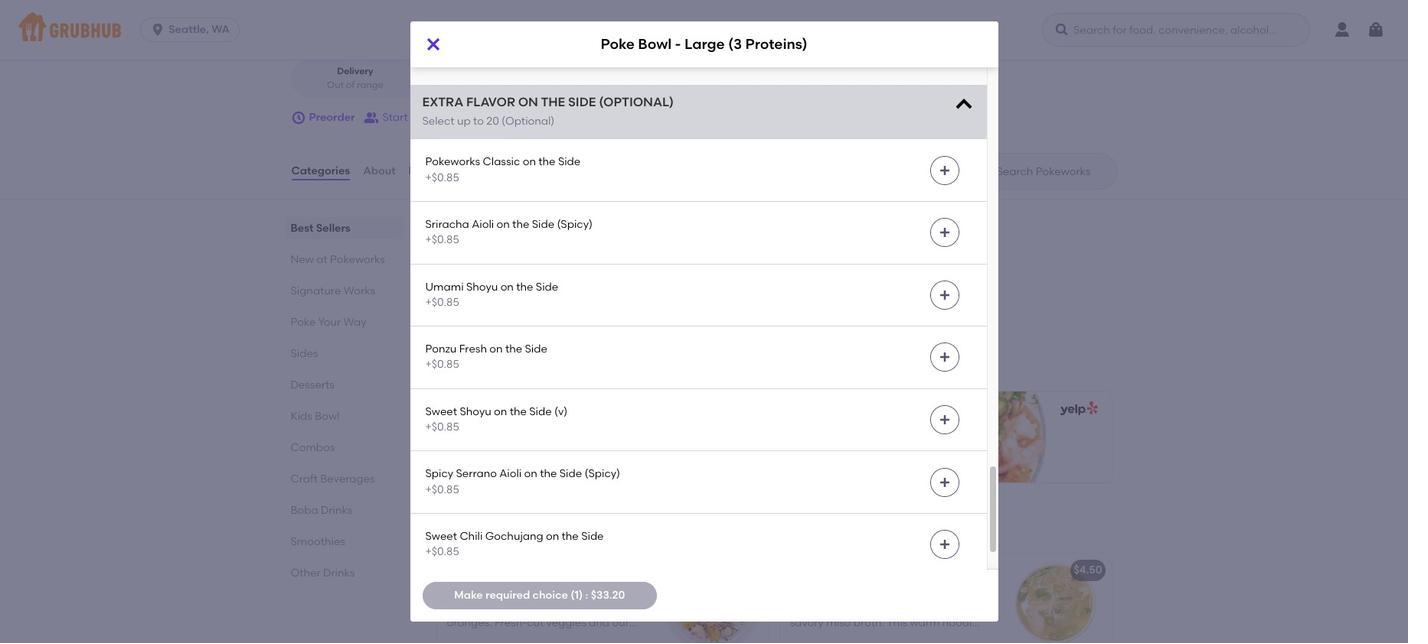 Task type: vqa. For each thing, say whether or not it's contained in the screenshot.
1st Promo 'image' from left
no



Task type: locate. For each thing, give the bounding box(es) containing it.
4 +$0.85 from the top
[[425, 359, 459, 372]]

0 horizontal spatial at
[[316, 253, 328, 266]]

ne
[[402, 4, 416, 17]]

(3 inside poke bowl - large (3 proteins) $19.00
[[889, 433, 899, 446]]

ordered
[[462, 365, 503, 378]]

on left 'first'
[[506, 259, 519, 272]]

your
[[318, 316, 341, 329]]

2 sweet from the top
[[425, 531, 457, 544]]

way for bellevue
[[376, 4, 399, 17]]

1 horizontal spatial of
[[579, 259, 590, 272]]

(3 for poke bowl - large (3 proteins)
[[728, 36, 742, 53]]

0 vertical spatial way
[[376, 4, 399, 17]]

2 +$0.85 from the top
[[425, 234, 459, 247]]

of down delivery in the left top of the page
[[346, 79, 355, 90]]

make
[[454, 589, 483, 602]]

• right ne
[[420, 4, 425, 17]]

2 horizontal spatial pokeworks
[[496, 519, 584, 538]]

correct order
[[579, 28, 639, 38]]

0 horizontal spatial proteins)
[[569, 433, 616, 446]]

option group
[[291, 59, 553, 98]]

0 vertical spatial sweet
[[425, 406, 457, 419]]

222 bellevue way ne button
[[309, 2, 417, 19]]

classic
[[483, 156, 520, 169]]

+$0.85 inside umami shoyu on the side +$0.85
[[425, 296, 459, 309]]

2 horizontal spatial -
[[848, 433, 853, 446]]

side for sriracha aioli on the side (spicy)
[[532, 218, 554, 231]]

on up valid
[[497, 218, 510, 231]]

poke your way
[[291, 316, 366, 329]]

0 horizontal spatial sellers
[[316, 222, 350, 235]]

1 vertical spatial sellers
[[474, 344, 527, 363]]

poke bowl - large (3 proteins) $19.00
[[792, 433, 949, 464]]

0 vertical spatial (v)
[[450, 16, 463, 29]]

1 vertical spatial large
[[855, 433, 886, 446]]

1 horizontal spatial •
[[479, 79, 482, 90]]

at down 'serrano'
[[475, 519, 492, 538]]

+$0.85 up sriracha
[[425, 171, 459, 184]]

mi
[[464, 79, 476, 90]]

:
[[585, 589, 588, 602]]

1 vertical spatial at
[[475, 519, 492, 538]]

side inside ponzu fresh on the side +$0.85
[[525, 343, 547, 356]]

0 vertical spatial (3
[[728, 36, 742, 53]]

offer
[[450, 259, 476, 272]]

on right gochujang
[[546, 531, 559, 544]]

+$0.85 down spicy
[[425, 484, 459, 497]]

1 vertical spatial (v)
[[554, 406, 567, 419]]

side inside 'sriracha aioli on the side (spicy) +$0.85'
[[532, 218, 554, 231]]

aioli inside spicy serrano aioli on the side (spicy) +$0.85
[[499, 468, 522, 481]]

7 +$0.85 from the top
[[425, 546, 459, 559]]

with up "savory"
[[790, 602, 812, 615]]

sellers down categories button
[[316, 222, 350, 235]]

regular
[[512, 433, 554, 446]]

beverages
[[320, 473, 375, 486]]

sweet
[[425, 406, 457, 419], [425, 531, 457, 544]]

poke up the $19.00
[[792, 433, 818, 446]]

0 vertical spatial (spicy)
[[557, 218, 592, 231]]

the for sweet shoyu on the side (v) +$0.85
[[510, 406, 527, 419]]

on right "ordered"
[[506, 365, 519, 378]]

with down this
[[883, 633, 904, 644]]

1 vertical spatial new at pokeworks
[[435, 519, 584, 538]]

the inside umami shoyu on the side +$0.85
[[516, 281, 533, 294]]

sweet down most
[[425, 406, 457, 419]]

2 horizontal spatial proteins)
[[902, 433, 949, 446]]

aioli
[[472, 218, 494, 231], [499, 468, 522, 481]]

boba
[[291, 505, 318, 518]]

1 horizontal spatial pokeworks
[[425, 156, 480, 169]]

best
[[291, 222, 313, 235], [435, 344, 470, 363]]

+$0.85 down umami
[[425, 296, 459, 309]]

side up :
[[581, 531, 604, 544]]

•
[[420, 4, 425, 17], [479, 79, 482, 90]]

poke left your
[[291, 316, 316, 329]]

preorder button
[[291, 104, 355, 132]]

1 +$0.85 from the top
[[425, 171, 459, 184]]

3 +$0.85 from the top
[[425, 296, 459, 309]]

1 vertical spatial way
[[343, 316, 366, 329]]

or
[[450, 274, 460, 287]]

poke up (optional)
[[601, 36, 635, 53]]

on down poke bowl - regular (2 proteins) $15.65
[[524, 468, 537, 481]]

the right gochujang
[[562, 531, 579, 544]]

(v) up (2
[[554, 406, 567, 419]]

1 vertical spatial sweet
[[425, 531, 457, 544]]

1 horizontal spatial aioli
[[499, 468, 522, 481]]

start group order
[[382, 111, 472, 124]]

- for poke bowl - large (3 proteins) $19.00
[[848, 433, 853, 446]]

0 vertical spatial shoyu
[[466, 281, 498, 294]]

shoyu
[[466, 281, 498, 294], [460, 406, 491, 419]]

0 vertical spatial large
[[684, 36, 725, 53]]

promo image
[[634, 252, 690, 308]]

1 horizontal spatial new at pokeworks
[[435, 519, 584, 538]]

side down (2
[[560, 468, 582, 481]]

+$0.85 up make
[[425, 546, 459, 559]]

preorder
[[309, 111, 355, 124]]

poke for poke your way
[[291, 316, 316, 329]]

the inside sweet shoyu on the side (v) +$0.85
[[510, 406, 527, 419]]

side inside sweet shoyu on the side (v) +$0.85
[[529, 406, 552, 419]]

best down categories button
[[291, 222, 313, 235]]

order left to at the left
[[444, 111, 472, 124]]

this
[[887, 617, 907, 630]]

(spicy) up orders
[[557, 218, 592, 231]]

sellers
[[316, 222, 350, 235], [474, 344, 527, 363]]

make required choice (1) : $33.20
[[454, 589, 625, 602]]

1 vertical spatial pokeworks
[[330, 253, 385, 266]]

1 horizontal spatial order
[[615, 28, 639, 38]]

0 vertical spatial best
[[291, 222, 313, 235]]

proteins) for poke bowl - large (3 proteins) $19.00
[[902, 433, 949, 446]]

side up $3 off offer valid on first orders of $15 or more.
[[532, 218, 554, 231]]

drinks down craft beverages
[[321, 505, 352, 518]]

of left "$15"
[[579, 259, 590, 272]]

0 horizontal spatial -
[[505, 433, 510, 446]]

bowl right correct
[[638, 36, 672, 53]]

see
[[450, 304, 469, 317]]

+$0.85 inside spicy serrano aioli on the side (spicy) +$0.85
[[425, 484, 459, 497]]

drinks right other
[[323, 567, 355, 580]]

aioli up off
[[472, 218, 494, 231]]

pickup
[[473, 66, 504, 77]]

1 vertical spatial •
[[479, 79, 482, 90]]

side up regular
[[529, 406, 552, 419]]

serrano
[[456, 468, 497, 481]]

more.
[[463, 274, 493, 287]]

0 horizontal spatial order
[[444, 111, 472, 124]]

proteins) inside poke bowl - regular (2 proteins) $15.65
[[569, 433, 616, 446]]

the up regular
[[510, 406, 527, 419]]

good
[[382, 28, 407, 38]]

poke for poke bowl - large (3 proteins)
[[601, 36, 635, 53]]

+$0.85 down ponzu
[[425, 359, 459, 372]]

way right your
[[343, 316, 366, 329]]

1 vertical spatial aioli
[[499, 468, 522, 481]]

best inside best sellers most ordered on grubhub
[[435, 344, 470, 363]]

1 horizontal spatial at
[[475, 519, 492, 538]]

shoyu up see details
[[466, 281, 498, 294]]

0 horizontal spatial of
[[346, 79, 355, 90]]

way
[[376, 4, 399, 17], [343, 316, 366, 329]]

large inside poke bowl - large (3 proteins) $19.00
[[855, 433, 886, 446]]

0 vertical spatial aioli
[[472, 218, 494, 231]]

5 +$0.85 from the top
[[425, 421, 459, 434]]

on inside pokeworks classic on the side +$0.85
[[523, 156, 536, 169]]

0 vertical spatial •
[[420, 4, 425, 17]]

order
[[615, 28, 639, 38], [444, 111, 472, 124]]

0 vertical spatial of
[[346, 79, 355, 90]]

aioli down poke bowl - regular (2 proteins) $15.65
[[499, 468, 522, 481]]

orders
[[544, 259, 577, 272]]

at down best sellers
[[316, 253, 328, 266]]

poke up $15.65
[[449, 433, 475, 446]]

sweet inside sweet shoyu on the side (v) +$0.85
[[425, 406, 457, 419]]

svg image
[[1367, 21, 1385, 39], [1054, 22, 1070, 38], [953, 94, 974, 115], [938, 164, 951, 177], [938, 289, 951, 302], [938, 352, 951, 364], [938, 477, 951, 489], [938, 539, 951, 551]]

0 vertical spatial new at pokeworks
[[291, 253, 385, 266]]

pokeworks up works
[[330, 253, 385, 266]]

svg image
[[150, 22, 165, 38], [424, 35, 442, 54], [291, 110, 306, 126], [938, 227, 951, 239], [938, 414, 951, 427]]

correct
[[579, 28, 613, 38]]

0 horizontal spatial with
[[790, 602, 812, 615]]

bowl for poke bowl - regular (2 proteins) $15.65
[[477, 433, 503, 446]]

about
[[363, 165, 396, 178]]

is
[[818, 633, 825, 644]]

and
[[939, 602, 960, 615]]

pokeworks classic on the side +$0.85
[[425, 156, 581, 184]]

on down valid
[[500, 281, 514, 294]]

poke inside poke bowl - regular (2 proteins) $15.65
[[449, 433, 475, 446]]

of inside $3 off offer valid on first orders of $15 or more.
[[579, 259, 590, 272]]

on inside sweet chili gochujang on the side +$0.85
[[546, 531, 559, 544]]

new up signature
[[291, 253, 314, 266]]

the
[[538, 156, 556, 169], [512, 218, 529, 231], [516, 281, 533, 294], [505, 343, 522, 356], [510, 406, 527, 419], [540, 468, 557, 481], [562, 531, 579, 544]]

side for pokeworks classic on the side
[[558, 156, 581, 169]]

- inside poke bowl - large (3 proteins) $19.00
[[848, 433, 853, 446]]

(v) inside sweet shoyu on the side (v) +$0.85
[[554, 406, 567, 419]]

signature
[[291, 285, 341, 298]]

bowl inside poke bowl - regular (2 proteins) $15.65
[[477, 433, 503, 446]]

new at pokeworks up signature works
[[291, 253, 385, 266]]

pokeworks down up
[[425, 156, 480, 169]]

seattle, wa
[[169, 23, 230, 36]]

+$0.85 inside ponzu fresh on the side +$0.85
[[425, 359, 459, 372]]

1 horizontal spatial sellers
[[474, 344, 527, 363]]

new down spicy
[[435, 519, 471, 538]]

1 vertical spatial best
[[435, 344, 470, 363]]

1 vertical spatial shoyu
[[460, 406, 491, 419]]

side down orders
[[536, 281, 558, 294]]

the inside 'sriracha aioli on the side (spicy) +$0.85'
[[512, 218, 529, 231]]

10–20
[[485, 79, 510, 90]]

+$0.85 down sriracha
[[425, 234, 459, 247]]

0 horizontal spatial best
[[291, 222, 313, 235]]

the inside ponzu fresh on the side +$0.85
[[505, 343, 522, 356]]

warm
[[910, 617, 940, 630]]

choice
[[533, 589, 568, 602]]

0 horizontal spatial way
[[343, 316, 366, 329]]

shoyu inside umami shoyu on the side +$0.85
[[466, 281, 498, 294]]

-
[[675, 36, 681, 53], [505, 433, 510, 446], [848, 433, 853, 446]]

0 horizontal spatial (3
[[728, 36, 742, 53]]

pokeworks down spicy serrano aioli on the side (spicy) +$0.85
[[496, 519, 584, 538]]

1 vertical spatial order
[[444, 111, 472, 124]]

0 horizontal spatial (v)
[[450, 16, 463, 29]]

1 horizontal spatial (3
[[889, 433, 899, 446]]

best up most
[[435, 344, 470, 363]]

sriracha
[[425, 218, 469, 231]]

poke bowl - large (3 proteins)
[[601, 36, 807, 53]]

order inside button
[[444, 111, 472, 124]]

drinks for other drinks
[[323, 567, 355, 580]]

drinks
[[321, 505, 352, 518], [323, 567, 355, 580]]

on down "ordered"
[[494, 406, 507, 419]]

- inside poke bowl - regular (2 proteins) $15.65
[[505, 433, 510, 446]]

on inside best sellers most ordered on grubhub
[[506, 365, 519, 378]]

+$0.85 inside sweet chili gochujang on the side +$0.85
[[425, 546, 459, 559]]

proteins) for poke bowl - large (3 proteins)
[[745, 36, 807, 53]]

noodle
[[942, 617, 978, 630]]

0 vertical spatial pokeworks
[[425, 156, 480, 169]]

$3 off offer valid on first orders of $15 or more.
[[450, 240, 608, 287]]

combined
[[907, 586, 960, 599]]

proteins)
[[745, 36, 807, 53], [569, 433, 616, 446], [902, 433, 949, 446]]

1 horizontal spatial (v)
[[554, 406, 567, 419]]

1 horizontal spatial proteins)
[[745, 36, 807, 53]]

ponzu fresh on the side +$0.85
[[425, 343, 547, 372]]

(spicy) inside spicy serrano aioli on the side (spicy) +$0.85
[[585, 468, 620, 481]]

+$0.85 up $15.65
[[425, 421, 459, 434]]

bowl right kids at left
[[315, 410, 339, 423]]

large for poke bowl - large (3 proteins) $19.00
[[855, 433, 886, 446]]

pickup 6.0 mi • 10–20 min
[[448, 66, 529, 90]]

good food
[[382, 28, 430, 38]]

poke inside poke bowl - large (3 proteins) $19.00
[[792, 433, 818, 446]]

the down (optional)
[[538, 156, 556, 169]]

on right fresh
[[490, 343, 503, 356]]

(425) 214-1182 button
[[428, 3, 496, 18]]

6 +$0.85 from the top
[[425, 484, 459, 497]]

the for pokeworks classic on the side +$0.85
[[538, 156, 556, 169]]

on right the classic
[[523, 156, 536, 169]]

side up grubhub
[[525, 343, 547, 356]]

the up grubhub
[[505, 343, 522, 356]]

reviews button
[[408, 144, 452, 199]]

0 horizontal spatial new at pokeworks
[[291, 253, 385, 266]]

details
[[472, 304, 507, 317]]

side inside pokeworks classic on the side +$0.85
[[558, 156, 581, 169]]

pokeworks inside pokeworks classic on the side +$0.85
[[425, 156, 480, 169]]

sellers inside best sellers most ordered on grubhub
[[474, 344, 527, 363]]

side for sweet shoyu on the side (v)
[[529, 406, 552, 419]]

on
[[518, 95, 538, 109]]

6.0
[[448, 79, 461, 90]]

soup
[[790, 633, 815, 644]]

1 horizontal spatial with
[[883, 633, 904, 644]]

1 vertical spatial (spicy)
[[585, 468, 620, 481]]

(3 for poke bowl - large (3 proteins) $19.00
[[889, 433, 899, 446]]

best for best sellers most ordered on grubhub
[[435, 344, 470, 363]]

1 horizontal spatial way
[[376, 4, 399, 17]]

(425)
[[428, 4, 453, 17]]

spicy
[[425, 468, 453, 481]]

most
[[435, 365, 460, 378]]

tofu
[[425, 16, 447, 29]]

craft beverages
[[291, 473, 375, 486]]

side down extra flavor on the side (optional) select up to 20 (optional)
[[558, 156, 581, 169]]

1 horizontal spatial best
[[435, 344, 470, 363]]

green
[[907, 633, 937, 644]]

the for umami shoyu on the side +$0.85
[[516, 281, 533, 294]]

on inside ponzu fresh on the side +$0.85
[[490, 343, 503, 356]]

best for best sellers
[[291, 222, 313, 235]]

1 sweet from the top
[[425, 406, 457, 419]]

way left ne
[[376, 4, 399, 17]]

new
[[291, 253, 314, 266], [435, 519, 471, 538]]

the up $3 off offer valid on first orders of $15 or more.
[[512, 218, 529, 231]]

the down poke bowl - regular (2 proteins) $15.65
[[540, 468, 557, 481]]

sellers up "ordered"
[[474, 344, 527, 363]]

bowl up $15.65
[[477, 433, 503, 446]]

seattle, wa button
[[140, 18, 246, 42]]

bowl up the $19.00
[[820, 433, 846, 446]]

on
[[523, 156, 536, 169], [497, 218, 510, 231], [506, 259, 519, 272], [500, 281, 514, 294], [490, 343, 503, 356], [506, 365, 519, 378], [494, 406, 507, 419], [524, 468, 537, 481], [546, 531, 559, 544]]

0 vertical spatial drinks
[[321, 505, 352, 518]]

search icon image
[[972, 162, 990, 181]]

1 horizontal spatial -
[[675, 36, 681, 53]]

1 vertical spatial with
[[883, 633, 904, 644]]

bowl for poke bowl - large (3 proteins) $19.00
[[820, 433, 846, 446]]

• right mi
[[479, 79, 482, 90]]

(v) right tofu
[[450, 16, 463, 29]]

svg image inside "preorder" button
[[291, 110, 306, 126]]

bowl inside poke bowl - large (3 proteins) $19.00
[[820, 433, 846, 446]]

the down 'first'
[[516, 281, 533, 294]]

desserts
[[291, 379, 335, 392]]

1 horizontal spatial large
[[855, 433, 886, 446]]

new at pokeworks down spicy serrano aioli on the side (spicy) +$0.85
[[435, 519, 584, 538]]

1 vertical spatial (3
[[889, 433, 899, 446]]

best sellers most ordered on grubhub
[[435, 344, 568, 378]]

+$0.85
[[425, 171, 459, 184], [425, 234, 459, 247], [425, 296, 459, 309], [425, 359, 459, 372], [425, 421, 459, 434], [425, 484, 459, 497], [425, 546, 459, 559]]

0 vertical spatial at
[[316, 253, 328, 266]]

of
[[346, 79, 355, 90], [579, 259, 590, 272]]

chili
[[460, 531, 483, 544]]

0 horizontal spatial large
[[684, 36, 725, 53]]

1 vertical spatial drinks
[[323, 567, 355, 580]]

shoyu down "ordered"
[[460, 406, 491, 419]]

proteins) inside poke bowl - large (3 proteins) $19.00
[[902, 433, 949, 446]]

0 vertical spatial sellers
[[316, 222, 350, 235]]

1 vertical spatial of
[[579, 259, 590, 272]]

1 vertical spatial new
[[435, 519, 471, 538]]

the for ponzu fresh on the side +$0.85
[[505, 343, 522, 356]]

(spicy) down poke bowl - regular (2 proteins) $15.65
[[585, 468, 620, 481]]

+$0.85 inside 'sriracha aioli on the side (spicy) +$0.85'
[[425, 234, 459, 247]]

sweet inside sweet chili gochujang on the side +$0.85
[[425, 531, 457, 544]]

sweet left chili
[[425, 531, 457, 544]]

the
[[541, 95, 565, 109]]

shoyu inside sweet shoyu on the side (v) +$0.85
[[460, 406, 491, 419]]

side inside spicy serrano aioli on the side (spicy) +$0.85
[[560, 468, 582, 481]]

order right correct
[[615, 28, 639, 38]]

the inside pokeworks classic on the side +$0.85
[[538, 156, 556, 169]]

0 horizontal spatial aioli
[[472, 218, 494, 231]]

side inside umami shoyu on the side +$0.85
[[536, 281, 558, 294]]

0 horizontal spatial new
[[291, 253, 314, 266]]



Task type: describe. For each thing, give the bounding box(es) containing it.
+$0.85 inside pokeworks classic on the side +$0.85
[[425, 171, 459, 184]]

out
[[327, 79, 344, 90]]

select
[[422, 115, 455, 128]]

1 horizontal spatial new
[[435, 519, 471, 538]]

side for ponzu fresh on the side
[[525, 343, 547, 356]]

$33.20
[[591, 589, 625, 602]]

20
[[486, 115, 499, 128]]

sellers for best sellers most ordered on grubhub
[[474, 344, 527, 363]]

signature works
[[291, 285, 375, 298]]

see details
[[450, 304, 507, 317]]

poke for poke bowl - regular (2 proteins) $15.65
[[449, 433, 475, 446]]

delivery out of range
[[327, 66, 383, 90]]

drinks for boba drinks
[[321, 505, 352, 518]]

(optional)
[[599, 95, 674, 109]]

(v) inside tofu (v) +$3.40
[[450, 16, 463, 29]]

first
[[522, 259, 541, 272]]

poke for poke bowl - large (3 proteins) $19.00
[[792, 433, 818, 446]]

other
[[291, 567, 321, 580]]

0 vertical spatial order
[[615, 28, 639, 38]]

sweet for sweet shoyu on the side (v) +$0.85
[[425, 406, 457, 419]]

see details button
[[450, 298, 507, 325]]

0 horizontal spatial •
[[420, 4, 425, 17]]

start
[[382, 111, 408, 124]]

sweet for sweet chili gochujang on the side +$0.85
[[425, 531, 457, 544]]

shoyu for umami
[[466, 281, 498, 294]]

bellevue
[[330, 4, 374, 17]]

combos
[[291, 442, 335, 455]]

svg image inside seattle, wa button
[[150, 22, 165, 38]]

ponzu
[[425, 343, 457, 356]]

chicken noodle soup image
[[996, 555, 1111, 644]]

2 vertical spatial pokeworks
[[496, 519, 584, 538]]

$4.50
[[1074, 565, 1102, 578]]

sweet shoyu on the side (v) +$0.85
[[425, 406, 567, 434]]

about button
[[362, 144, 396, 199]]

garnished
[[828, 633, 880, 644]]

umami
[[425, 281, 464, 294]]

on inside 'sriracha aioli on the side (spicy) +$0.85'
[[497, 218, 510, 231]]

extra flavor on the side (optional) select up to 20 (optional)
[[422, 95, 674, 128]]

people icon image
[[364, 110, 379, 126]]

bowl for kids bowl
[[315, 410, 339, 423]]

reviews
[[409, 165, 451, 178]]

to
[[473, 115, 484, 128]]

ramen
[[859, 602, 893, 615]]

grubhub
[[522, 365, 568, 378]]

+$0.85 inside sweet shoyu on the side (v) +$0.85
[[425, 421, 459, 434]]

bowl for poke bowl - large (3 proteins)
[[638, 36, 672, 53]]

- for poke bowl - regular (2 proteins) $15.65
[[505, 433, 510, 446]]

0 vertical spatial with
[[790, 602, 812, 615]]

valid
[[479, 259, 504, 272]]

1182
[[476, 4, 496, 17]]

(2
[[556, 433, 566, 446]]

222 bellevue way ne • (425) 214-1182
[[310, 4, 496, 17]]

savory
[[790, 586, 825, 599]]

kids
[[291, 410, 312, 423]]

breast
[[870, 586, 904, 599]]

on inside sweet shoyu on the side (v) +$0.85
[[494, 406, 507, 419]]

proteins) for poke bowl - regular (2 proteins) $15.65
[[569, 433, 616, 446]]

noodles
[[896, 602, 937, 615]]

- for poke bowl - large (3 proteins)
[[675, 36, 681, 53]]

craft
[[291, 473, 318, 486]]

sellers for best sellers
[[316, 222, 350, 235]]

sriracha aioli on the side (spicy) +$0.85
[[425, 218, 592, 247]]

side
[[568, 95, 596, 109]]

onions.
[[940, 633, 977, 644]]

on inside $3 off offer valid on first orders of $15 or more.
[[506, 259, 519, 272]]

categories
[[291, 165, 350, 178]]

$19.00
[[792, 451, 824, 464]]

group
[[410, 111, 441, 124]]

+$3.40
[[425, 32, 459, 45]]

seattle,
[[169, 23, 209, 36]]

boba drinks
[[291, 505, 352, 518]]

0 vertical spatial new
[[291, 253, 314, 266]]

luxe lobster bowl image
[[653, 555, 768, 644]]

spicy serrano aioli on the side (spicy) +$0.85
[[425, 468, 620, 497]]

delicate
[[814, 602, 857, 615]]

on inside umami shoyu on the side +$0.85
[[500, 281, 514, 294]]

on inside spicy serrano aioli on the side (spicy) +$0.85
[[524, 468, 537, 481]]

start group order button
[[364, 104, 472, 132]]

(1)
[[571, 589, 583, 602]]

wa
[[211, 23, 230, 36]]

option group containing delivery out of range
[[291, 59, 553, 98]]

0 horizontal spatial pokeworks
[[330, 253, 385, 266]]

side for umami shoyu on the side
[[536, 281, 558, 294]]

the inside spicy serrano aioli on the side (spicy) +$0.85
[[540, 468, 557, 481]]

the for sriracha aioli on the side (spicy) +$0.85
[[512, 218, 529, 231]]

savory
[[790, 617, 824, 630]]

delivery
[[337, 66, 373, 77]]

of inside the delivery out of range
[[346, 79, 355, 90]]

(spicy) inside 'sriracha aioli on the side (spicy) +$0.85'
[[557, 218, 592, 231]]

flavor
[[466, 95, 515, 109]]

sides
[[291, 348, 318, 361]]

chicken
[[828, 586, 868, 599]]

214-
[[456, 4, 476, 17]]

fresh
[[459, 343, 487, 356]]

off
[[464, 240, 479, 253]]

side inside sweet chili gochujang on the side +$0.85
[[581, 531, 604, 544]]

savory chicken breast combined with delicate ramen noodles and our savory miso broth. this warm noodle soup is garnished with green onions.
[[790, 586, 980, 644]]

miso
[[826, 617, 851, 630]]

aioli inside 'sriracha aioli on the side (spicy) +$0.85'
[[472, 218, 494, 231]]

large for poke bowl - large (3 proteins)
[[684, 36, 725, 53]]

Search Pokeworks search field
[[995, 165, 1112, 179]]

yelp image
[[1057, 402, 1098, 417]]

the inside sweet chili gochujang on the side +$0.85
[[562, 531, 579, 544]]

$3
[[450, 240, 462, 253]]

• inside the pickup 6.0 mi • 10–20 min
[[479, 79, 482, 90]]

broth.
[[853, 617, 884, 630]]

shoyu for sweet
[[460, 406, 491, 419]]

main navigation navigation
[[0, 0, 1408, 60]]

way for your
[[343, 316, 366, 329]]

other drinks
[[291, 567, 355, 580]]

min
[[512, 79, 529, 90]]

222
[[310, 4, 328, 17]]

our
[[963, 602, 980, 615]]

extra
[[422, 95, 463, 109]]



